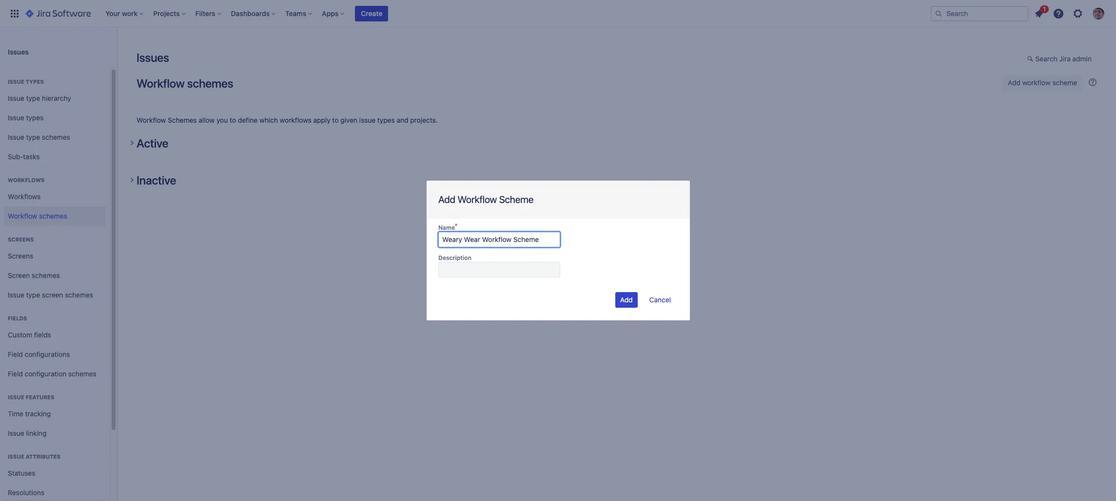 Task type: describe. For each thing, give the bounding box(es) containing it.
field configuration schemes link
[[4, 365, 106, 384]]

custom fields link
[[4, 326, 106, 345]]

schemes inside fields group
[[68, 370, 96, 378]]

1 horizontal spatial types
[[377, 116, 395, 124]]

1 horizontal spatial issues
[[137, 51, 169, 64]]

fields
[[8, 316, 27, 322]]

issue for issue type schemes
[[8, 133, 24, 141]]

workflow
[[1023, 79, 1051, 87]]

create banner
[[0, 0, 1116, 27]]

issue for issue types
[[8, 79, 24, 85]]

tasks
[[23, 152, 40, 161]]

issue type schemes
[[8, 133, 70, 141]]

sub-tasks
[[8, 152, 40, 161]]

workflow up active in the top of the page
[[137, 116, 166, 124]]

issue for issue features
[[8, 395, 24, 401]]

0 horizontal spatial issues
[[8, 48, 29, 56]]

issue type hierarchy link
[[4, 89, 106, 108]]

issue for issue attributes
[[8, 454, 24, 460]]

issue types
[[8, 79, 44, 85]]

schemes
[[168, 116, 197, 124]]

and
[[397, 116, 408, 124]]

description
[[438, 255, 471, 262]]

custom
[[8, 331, 32, 339]]

active
[[137, 137, 168, 150]]

types inside 'link'
[[26, 113, 44, 122]]

add workflow scheme link
[[1003, 76, 1082, 91]]

scheme
[[1053, 79, 1077, 87]]

jira
[[1059, 55, 1071, 63]]

screens for "screens" link
[[8, 252, 33, 260]]

cancel
[[649, 296, 671, 304]]

hierarchy
[[42, 94, 71, 102]]

workflows group
[[4, 167, 106, 229]]

issue type hierarchy
[[8, 94, 71, 102]]

1
[[1043, 5, 1046, 12]]

schemes up the 'issue type screen schemes'
[[32, 271, 60, 280]]

cancel link
[[644, 292, 676, 308]]

search image
[[935, 10, 943, 17]]

time tracking link
[[4, 405, 106, 424]]

type for screen
[[26, 291, 40, 299]]

issue
[[359, 116, 376, 124]]

linking
[[26, 429, 47, 438]]

workflow schemes allow you to define which workflows apply to given issue types and projects.
[[137, 116, 438, 124]]

scheme
[[499, 194, 533, 205]]

given
[[340, 116, 357, 124]]

schemes right screen at the left of page
[[65, 291, 93, 299]]

1 to from the left
[[230, 116, 236, 124]]

schemes inside 'issue types' group
[[42, 133, 70, 141]]

statuses link
[[4, 464, 106, 484]]

primary element
[[6, 0, 931, 27]]

field for field configuration schemes
[[8, 370, 23, 378]]

allow
[[199, 116, 215, 124]]

1 horizontal spatial workflow schemes
[[137, 77, 233, 90]]

resolutions link
[[4, 484, 106, 502]]

screen schemes
[[8, 271, 60, 280]]

workflow schemes link
[[4, 207, 106, 226]]

workflow left scheme
[[457, 194, 497, 205]]

issue features
[[8, 395, 54, 401]]

workflows
[[280, 116, 311, 124]]

issue type schemes link
[[4, 128, 106, 147]]

small image
[[1027, 55, 1035, 63]]

tracking
[[25, 410, 51, 418]]

type for schemes
[[26, 133, 40, 141]]

issue attributes
[[8, 454, 60, 460]]



Task type: vqa. For each thing, say whether or not it's contained in the screenshot.
'Issue' corresponding to Issue type screen schemes
yes



Task type: locate. For each thing, give the bounding box(es) containing it.
0 horizontal spatial to
[[230, 116, 236, 124]]

0 vertical spatial workflow schemes
[[137, 77, 233, 90]]

0 vertical spatial workflows
[[8, 177, 45, 183]]

Search field
[[931, 6, 1029, 21]]

fields
[[34, 331, 51, 339]]

issue
[[8, 79, 24, 85], [8, 94, 24, 102], [8, 113, 24, 122], [8, 133, 24, 141], [8, 291, 24, 299], [8, 395, 24, 401], [8, 429, 24, 438], [8, 454, 24, 460]]

attributes
[[26, 454, 60, 460]]

None text field
[[438, 232, 560, 248]]

issue types link
[[4, 108, 106, 128]]

issue linking link
[[4, 424, 106, 444]]

3 type from the top
[[26, 291, 40, 299]]

issue attributes group
[[4, 444, 106, 502]]

schemes down issue types 'link'
[[42, 133, 70, 141]]

0 horizontal spatial workflow schemes
[[8, 212, 67, 220]]

statuses
[[8, 469, 35, 478]]

0 horizontal spatial add
[[438, 194, 455, 205]]

2 field from the top
[[8, 370, 23, 378]]

workflows link
[[4, 187, 106, 207]]

issue type screen schemes
[[8, 291, 93, 299]]

workflow schemes inside workflow schemes link
[[8, 212, 67, 220]]

issue down issue types
[[8, 94, 24, 102]]

schemes
[[187, 77, 233, 90], [42, 133, 70, 141], [39, 212, 67, 220], [32, 271, 60, 280], [65, 291, 93, 299], [68, 370, 96, 378]]

workflow
[[137, 77, 185, 90], [137, 116, 166, 124], [457, 194, 497, 205], [8, 212, 37, 220]]

schemes inside workflows group
[[39, 212, 67, 220]]

1 issue from the top
[[8, 79, 24, 85]]

workflow schemes
[[137, 77, 233, 90], [8, 212, 67, 220]]

0 vertical spatial type
[[26, 94, 40, 102]]

apply
[[313, 116, 330, 124]]

add workflow scheme
[[1008, 79, 1077, 87]]

1 type from the top
[[26, 94, 40, 102]]

type left screen at the left of page
[[26, 291, 40, 299]]

schemes up allow
[[187, 77, 233, 90]]

to
[[230, 116, 236, 124], [332, 116, 339, 124]]

types left and
[[377, 116, 395, 124]]

define
[[238, 116, 258, 124]]

field down custom
[[8, 350, 23, 359]]

0 horizontal spatial types
[[26, 113, 44, 122]]

name
[[438, 224, 455, 232]]

workflows up workflow schemes link
[[8, 192, 41, 201]]

1 vertical spatial field
[[8, 370, 23, 378]]

workflows inside workflows link
[[8, 192, 41, 201]]

field configuration schemes
[[8, 370, 96, 378]]

issue features group
[[4, 384, 106, 447]]

4 issue from the top
[[8, 133, 24, 141]]

2 type from the top
[[26, 133, 40, 141]]

jira software image
[[25, 8, 91, 19], [25, 8, 91, 19]]

configurations
[[25, 350, 70, 359]]

issue type screen schemes link
[[4, 286, 106, 305]]

field
[[8, 350, 23, 359], [8, 370, 23, 378]]

types up issue type schemes
[[26, 113, 44, 122]]

issue down time
[[8, 429, 24, 438]]

Description text field
[[438, 262, 560, 278]]

3 issue from the top
[[8, 113, 24, 122]]

1 vertical spatial add
[[438, 194, 455, 205]]

field for field configurations
[[8, 350, 23, 359]]

screen
[[42, 291, 63, 299]]

configuration
[[25, 370, 66, 378]]

screens for screens group
[[8, 237, 34, 243]]

admin
[[1073, 55, 1092, 63]]

to right you
[[230, 116, 236, 124]]

fields group
[[4, 305, 106, 387]]

issue left the types
[[8, 79, 24, 85]]

1 vertical spatial workflow schemes
[[8, 212, 67, 220]]

1 field from the top
[[8, 350, 23, 359]]

workflow schemes down workflows link in the top left of the page
[[8, 212, 67, 220]]

issue linking
[[8, 429, 47, 438]]

7 issue from the top
[[8, 429, 24, 438]]

add up name
[[438, 194, 455, 205]]

2 vertical spatial type
[[26, 291, 40, 299]]

create
[[361, 9, 383, 17]]

issue for issue type screen schemes
[[8, 291, 24, 299]]

field configurations
[[8, 350, 70, 359]]

type down the types
[[26, 94, 40, 102]]

0 vertical spatial add
[[1008, 79, 1021, 87]]

time
[[8, 410, 23, 418]]

schemes down workflows link in the top left of the page
[[39, 212, 67, 220]]

add left 'workflow'
[[1008, 79, 1021, 87]]

features
[[26, 395, 54, 401]]

2 to from the left
[[332, 116, 339, 124]]

resolutions
[[8, 489, 44, 497]]

types
[[26, 79, 44, 85]]

search
[[1036, 55, 1058, 63]]

5 issue from the top
[[8, 291, 24, 299]]

issue up sub-
[[8, 133, 24, 141]]

to left given
[[332, 116, 339, 124]]

2 issue from the top
[[8, 94, 24, 102]]

type inside "link"
[[26, 94, 40, 102]]

0 vertical spatial field
[[8, 350, 23, 359]]

issue up issue type schemes
[[8, 113, 24, 122]]

types
[[26, 113, 44, 122], [377, 116, 395, 124]]

issue up statuses on the bottom left of the page
[[8, 454, 24, 460]]

issues
[[8, 48, 29, 56], [137, 51, 169, 64]]

2 workflows from the top
[[8, 192, 41, 201]]

workflows for workflows link in the top left of the page
[[8, 192, 41, 201]]

1 screens from the top
[[8, 237, 34, 243]]

time tracking
[[8, 410, 51, 418]]

add
[[1008, 79, 1021, 87], [438, 194, 455, 205]]

workflow down workflows link in the top left of the page
[[8, 212, 37, 220]]

custom fields
[[8, 331, 51, 339]]

add workflow scheme
[[438, 194, 533, 205]]

1 vertical spatial type
[[26, 133, 40, 141]]

issue for issue type hierarchy
[[8, 94, 24, 102]]

screen
[[8, 271, 30, 280]]

field up issue features at the left bottom
[[8, 370, 23, 378]]

1 vertical spatial screens
[[8, 252, 33, 260]]

6 issue from the top
[[8, 395, 24, 401]]

sub-
[[8, 152, 23, 161]]

workflows for workflows group
[[8, 177, 45, 183]]

workflows down sub-tasks at the left top of page
[[8, 177, 45, 183]]

type up tasks in the top of the page
[[26, 133, 40, 141]]

issue inside "link"
[[8, 94, 24, 102]]

0 vertical spatial screens
[[8, 237, 34, 243]]

workflows
[[8, 177, 45, 183], [8, 192, 41, 201]]

1 horizontal spatial add
[[1008, 79, 1021, 87]]

add for add workflow scheme
[[438, 194, 455, 205]]

issue inside 'link'
[[8, 113, 24, 122]]

issue types group
[[4, 68, 106, 170]]

issue inside screens group
[[8, 291, 24, 299]]

you
[[217, 116, 228, 124]]

screens group
[[4, 226, 106, 308]]

workflow inside group
[[8, 212, 37, 220]]

issue for issue linking
[[8, 429, 24, 438]]

create button
[[355, 6, 388, 21]]

search jira admin link
[[1022, 52, 1097, 67]]

8 issue from the top
[[8, 454, 24, 460]]

schemes down field configurations link at the left bottom of page
[[68, 370, 96, 378]]

1 horizontal spatial to
[[332, 116, 339, 124]]

issue types
[[8, 113, 44, 122]]

projects.
[[410, 116, 438, 124]]

search jira admin
[[1036, 55, 1092, 63]]

screens
[[8, 237, 34, 243], [8, 252, 33, 260]]

issue for issue types
[[8, 113, 24, 122]]

issue down screen
[[8, 291, 24, 299]]

sub-tasks link
[[4, 147, 106, 167]]

type
[[26, 94, 40, 102], [26, 133, 40, 141], [26, 291, 40, 299]]

1 workflows from the top
[[8, 177, 45, 183]]

2 screens from the top
[[8, 252, 33, 260]]

type for hierarchy
[[26, 94, 40, 102]]

None submit
[[615, 293, 637, 308]]

which
[[259, 116, 278, 124]]

add for add workflow scheme
[[1008, 79, 1021, 87]]

workflow schemes up schemes on the top left
[[137, 77, 233, 90]]

issue up time
[[8, 395, 24, 401]]

screen schemes link
[[4, 266, 106, 286]]

inactive
[[137, 174, 176, 187]]

screens link
[[4, 247, 106, 266]]

field configurations link
[[4, 345, 106, 365]]

type inside screens group
[[26, 291, 40, 299]]

workflow up schemes on the top left
[[137, 77, 185, 90]]

1 vertical spatial workflows
[[8, 192, 41, 201]]



